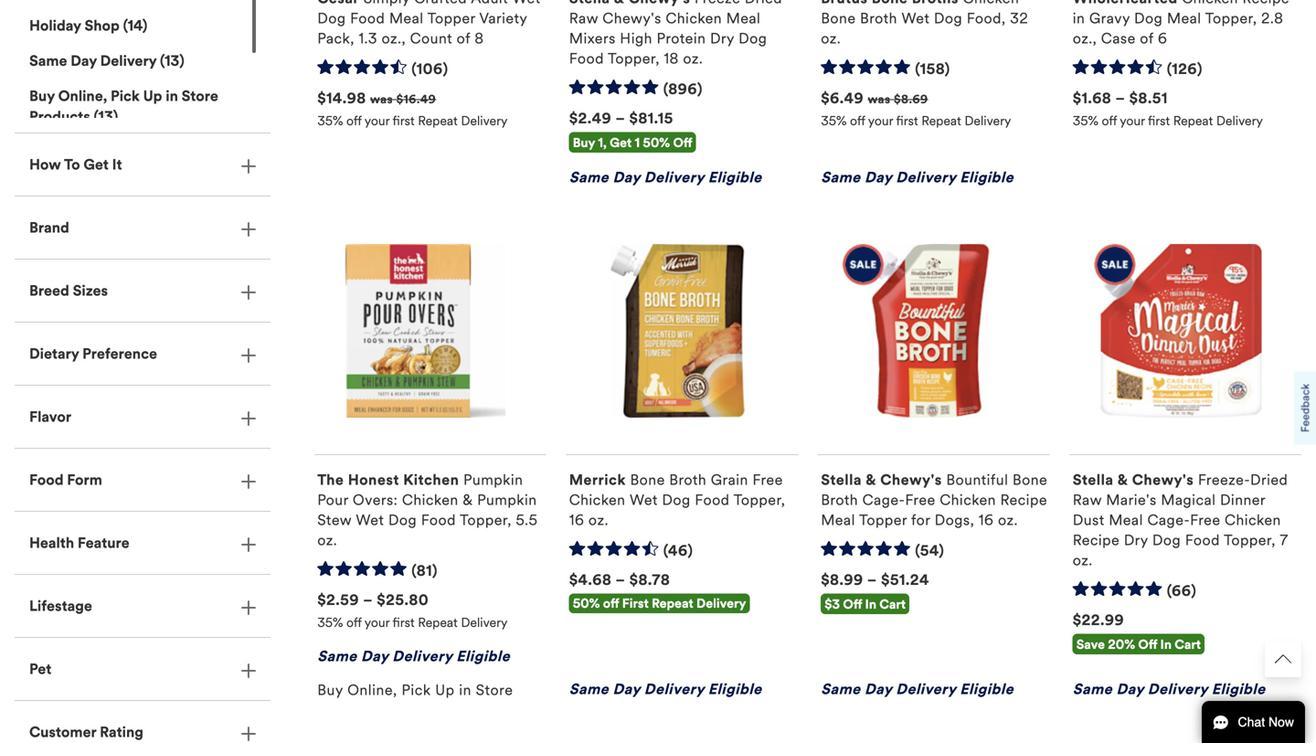 Task type: vqa. For each thing, say whether or not it's contained in the screenshot.


Task type: locate. For each thing, give the bounding box(es) containing it.
brand
[[29, 218, 69, 237]]

0 vertical spatial 13
[[165, 52, 179, 70]]

5 plus icon 2 button from the top
[[15, 449, 271, 511]]

online,
[[58, 87, 107, 105]]

8 plus icon 2 image from the top
[[241, 600, 256, 615]]

14
[[128, 17, 142, 35]]

0 horizontal spatial (
[[94, 107, 98, 126]]

7 plus icon 2 image from the top
[[241, 537, 256, 552]]

) down pick
[[113, 107, 118, 126]]

( down online,
[[94, 107, 98, 126]]

2 plus icon 2 image from the top
[[241, 222, 256, 237]]

1 horizontal spatial )
[[142, 17, 147, 35]]

4 plus icon 2 image from the top
[[241, 348, 256, 363]]

same
[[29, 52, 67, 70]]

) up delivery
[[142, 17, 147, 35]]

buy
[[29, 87, 55, 105]]

7 plus icon 2 button from the top
[[15, 575, 271, 637]]

( right delivery
[[160, 52, 165, 70]]

0 horizontal spatial )
[[113, 107, 118, 126]]

0 vertical spatial (
[[123, 17, 128, 35]]

products
[[29, 107, 90, 126]]

13
[[165, 52, 179, 70], [98, 107, 113, 126]]

0 vertical spatial )
[[142, 17, 147, 35]]

up
[[143, 87, 162, 105]]

scroll to top image
[[1275, 651, 1291, 667]]

13 up in
[[165, 52, 179, 70]]

day
[[71, 52, 97, 70]]

2 vertical spatial )
[[113, 107, 118, 126]]

same day delivery ( 13 )
[[29, 52, 184, 70]]

0 horizontal spatial 13
[[98, 107, 113, 126]]

delivery
[[100, 52, 157, 70]]

)
[[142, 17, 147, 35], [179, 52, 184, 70], [113, 107, 118, 126]]

holiday shop ( 14 )
[[29, 17, 147, 35]]

2 vertical spatial (
[[94, 107, 98, 126]]

3 plus icon 2 image from the top
[[241, 285, 256, 300]]

1 plus icon 2 image from the top
[[241, 159, 256, 173]]

2 plus icon 2 button from the top
[[15, 260, 271, 322]]

10 plus icon 2 image from the top
[[241, 726, 256, 741]]

13 down pick
[[98, 107, 113, 126]]

holiday
[[29, 17, 81, 35]]

5 plus icon 2 image from the top
[[241, 411, 256, 426]]

store
[[182, 87, 218, 105]]

2 horizontal spatial )
[[179, 52, 184, 70]]

( 13 )
[[90, 107, 118, 126]]

plus icon 2 image
[[241, 159, 256, 173], [241, 222, 256, 237], [241, 285, 256, 300], [241, 348, 256, 363], [241, 411, 256, 426], [241, 474, 256, 489], [241, 537, 256, 552], [241, 600, 256, 615], [241, 663, 256, 678], [241, 726, 256, 741]]

) up store
[[179, 52, 184, 70]]

plus icon 2 button
[[15, 134, 271, 196], [15, 260, 271, 322], [15, 323, 271, 385], [15, 386, 271, 448], [15, 449, 271, 511], [15, 512, 271, 574], [15, 575, 271, 637], [15, 638, 271, 700]]

( right shop
[[123, 17, 128, 35]]

1 vertical spatial (
[[160, 52, 165, 70]]

(
[[123, 17, 128, 35], [160, 52, 165, 70], [94, 107, 98, 126]]



Task type: describe. For each thing, give the bounding box(es) containing it.
2 horizontal spatial (
[[160, 52, 165, 70]]

styled arrow button link
[[1265, 641, 1301, 677]]

in
[[166, 87, 178, 105]]

rating
[[100, 723, 143, 741]]

customer
[[29, 723, 96, 741]]

shop
[[84, 17, 120, 35]]

1 horizontal spatial (
[[123, 17, 128, 35]]

8 plus icon 2 button from the top
[[15, 638, 271, 700]]

1 horizontal spatial 13
[[165, 52, 179, 70]]

4 plus icon 2 button from the top
[[15, 386, 271, 448]]

6 plus icon 2 image from the top
[[241, 474, 256, 489]]

buy online, pick up in store products
[[29, 87, 218, 126]]

customer rating
[[29, 723, 143, 741]]

3 plus icon 2 button from the top
[[15, 323, 271, 385]]

9 plus icon 2 image from the top
[[241, 663, 256, 678]]

pick
[[111, 87, 140, 105]]

1 plus icon 2 button from the top
[[15, 134, 271, 196]]

6 plus icon 2 button from the top
[[15, 512, 271, 574]]

1 vertical spatial )
[[179, 52, 184, 70]]

1 vertical spatial 13
[[98, 107, 113, 126]]



